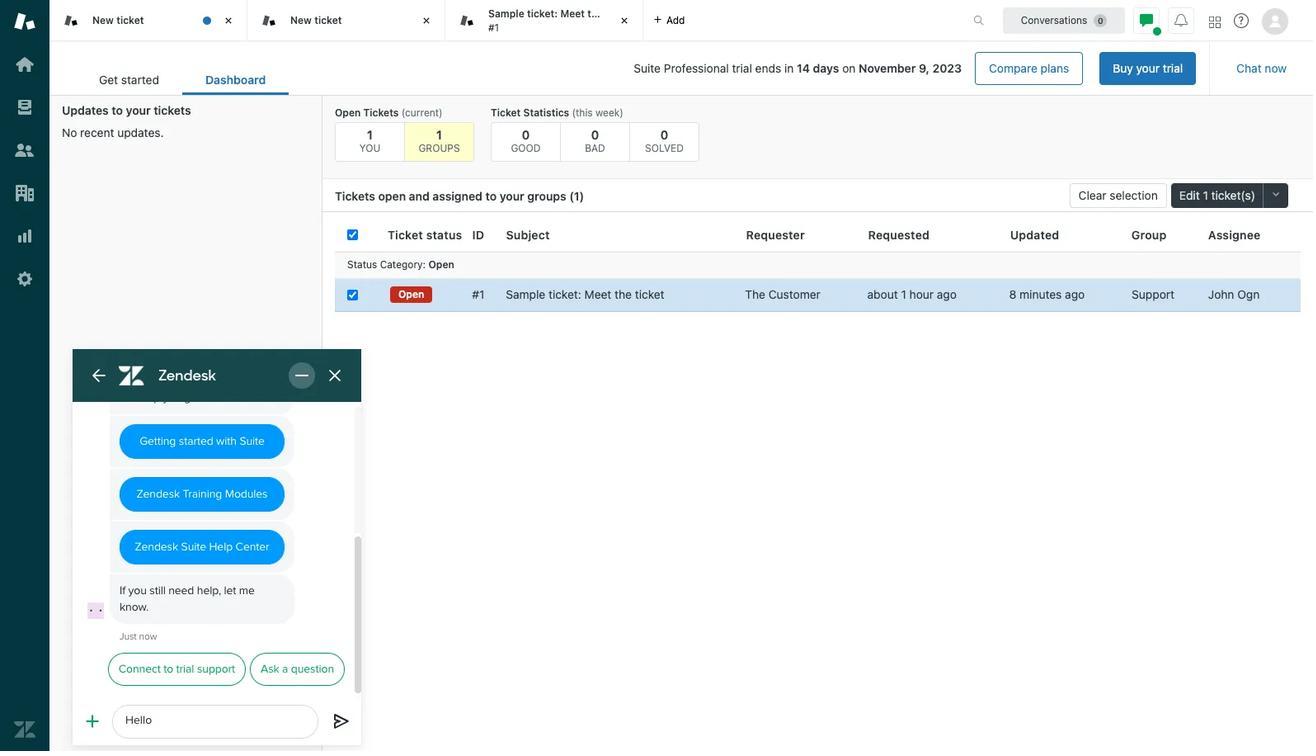 Task type: vqa. For each thing, say whether or not it's contained in the screenshot.
Pool Noodle in "Secondary" element
no



Task type: locate. For each thing, give the bounding box(es) containing it.
open up the 1 you
[[335, 106, 361, 119]]

grid
[[323, 219, 1314, 751]]

1 right edit
[[1204, 188, 1209, 202]]

the inside sample ticket: meet the ticket #1
[[588, 8, 604, 20]]

1 vertical spatial #1
[[472, 287, 485, 301]]

1 down open tickets (current)
[[367, 127, 373, 142]]

chat
[[1237, 61, 1262, 75]]

suite professional trial ends in 14 days on november 9, 2023
[[634, 61, 962, 75]]

ticket
[[606, 8, 634, 20], [116, 14, 144, 26], [315, 14, 342, 26], [635, 287, 665, 301]]

1
[[367, 127, 373, 142], [437, 127, 442, 142], [1204, 188, 1209, 202], [574, 189, 580, 203], [902, 287, 907, 301]]

1 down "(current)"
[[437, 127, 442, 142]]

0 bad
[[585, 127, 606, 154]]

to up 'recent'
[[112, 103, 123, 117]]

ticket: down subject
[[549, 287, 582, 301]]

meet for sample ticket: meet the ticket #1
[[561, 8, 585, 20]]

your left groups
[[500, 189, 525, 203]]

get started tab
[[76, 64, 182, 95]]

#1 inside grid
[[472, 287, 485, 301]]

2 vertical spatial open
[[399, 288, 425, 300]]

support
[[1132, 287, 1175, 301]]

1 horizontal spatial new ticket
[[291, 14, 342, 26]]

2 0 from the left
[[591, 127, 599, 142]]

2 vertical spatial your
[[500, 189, 525, 203]]

0 horizontal spatial new ticket
[[92, 14, 144, 26]]

grid containing ticket status
[[323, 219, 1314, 751]]

2 new ticket from the left
[[291, 14, 342, 26]]

0 vertical spatial sample
[[489, 8, 525, 20]]

new for 2nd new ticket tab from right
[[92, 14, 114, 26]]

buy your trial
[[1113, 61, 1184, 75]]

button displays agent's chat status as online. image
[[1141, 14, 1154, 27]]

0 down suite at top
[[661, 127, 669, 142]]

john
[[1209, 287, 1235, 301]]

ticket up 0 good in the top of the page
[[491, 106, 521, 119]]

compare plans button
[[976, 52, 1084, 85]]

0 horizontal spatial open
[[335, 106, 361, 119]]

1 inside grid
[[902, 287, 907, 301]]

0 inside 0 solved
[[661, 127, 669, 142]]

tab list containing get started
[[76, 64, 289, 95]]

2 trial from the left
[[1163, 61, 1184, 75]]

requested
[[869, 228, 930, 242]]

1 vertical spatial the
[[615, 287, 632, 301]]

meet for sample ticket: meet the ticket
[[585, 287, 612, 301]]

1 vertical spatial meet
[[585, 287, 612, 301]]

ticket: left close image
[[527, 8, 558, 20]]

0 down (this
[[591, 127, 599, 142]]

1 horizontal spatial the
[[615, 287, 632, 301]]

sample inside grid
[[506, 287, 546, 301]]

0 horizontal spatial to
[[112, 103, 123, 117]]

1 horizontal spatial close image
[[418, 12, 435, 29]]

selection
[[1110, 188, 1159, 202]]

to
[[112, 103, 123, 117], [486, 189, 497, 203]]

get help image
[[1235, 13, 1249, 28]]

2 horizontal spatial open
[[429, 259, 455, 271]]

trial inside button
[[1163, 61, 1184, 75]]

1 horizontal spatial ticket
[[491, 106, 521, 119]]

0 inside the 0 bad
[[591, 127, 599, 142]]

status
[[426, 228, 463, 242]]

1 new ticket from the left
[[92, 14, 144, 26]]

trial
[[732, 61, 753, 75], [1163, 61, 1184, 75]]

1 horizontal spatial 0
[[591, 127, 599, 142]]

views image
[[14, 97, 35, 118]]

new
[[92, 14, 114, 26], [291, 14, 312, 26]]

trial left ends
[[732, 61, 753, 75]]

ticket statistics (this week)
[[491, 106, 624, 119]]

0 vertical spatial your
[[1137, 61, 1160, 75]]

suite
[[634, 61, 661, 75]]

0 vertical spatial to
[[112, 103, 123, 117]]

new ticket tab
[[50, 0, 248, 41], [248, 0, 446, 41]]

tickets up the 1 you
[[364, 106, 399, 119]]

1 vertical spatial your
[[126, 103, 151, 117]]

0 vertical spatial #1
[[489, 21, 499, 33]]

0 inside 0 good
[[522, 127, 530, 142]]

1 you
[[360, 127, 381, 154]]

chat now
[[1237, 61, 1287, 75]]

open down the category at the left top
[[399, 288, 425, 300]]

new ticket
[[92, 14, 144, 26], [291, 14, 342, 26]]

organizations image
[[14, 182, 35, 204]]

sample
[[489, 8, 525, 20], [506, 287, 546, 301]]

add button
[[644, 0, 695, 40]]

1 right groups
[[574, 189, 580, 203]]

0 vertical spatial the
[[588, 8, 604, 20]]

0 horizontal spatial trial
[[732, 61, 753, 75]]

tab list
[[76, 64, 289, 95]]

close image
[[220, 12, 237, 29], [418, 12, 435, 29]]

section containing suite professional trial ends in
[[302, 52, 1197, 85]]

meet
[[561, 8, 585, 20], [585, 287, 612, 301]]

meet inside grid
[[585, 287, 612, 301]]

1 0 from the left
[[522, 127, 530, 142]]

1 horizontal spatial ago
[[1066, 287, 1085, 301]]

no
[[62, 125, 77, 139]]

1 left hour
[[902, 287, 907, 301]]

get started
[[99, 73, 159, 87]]

conversations
[[1021, 14, 1088, 26]]

clear selection button
[[1070, 183, 1168, 208]]

0 solved
[[645, 127, 684, 154]]

2 horizontal spatial 0
[[661, 127, 669, 142]]

1 horizontal spatial trial
[[1163, 61, 1184, 75]]

sample for sample ticket: meet the ticket #1
[[489, 8, 525, 20]]

1 horizontal spatial #1
[[489, 21, 499, 33]]

your inside updates to your tickets no recent updates.
[[126, 103, 151, 117]]

zendesk image
[[14, 719, 35, 740]]

dashboard
[[205, 73, 266, 87]]

tab
[[446, 0, 644, 41]]

1 vertical spatial ticket
[[388, 228, 423, 242]]

the inside grid
[[615, 287, 632, 301]]

1 horizontal spatial new
[[291, 14, 312, 26]]

the customer
[[746, 287, 821, 301]]

ago
[[937, 287, 957, 301], [1066, 287, 1085, 301]]

sample inside sample ticket: meet the ticket #1
[[489, 8, 525, 20]]

days
[[813, 61, 840, 75]]

(
[[570, 189, 574, 203]]

1 vertical spatial ticket:
[[549, 287, 582, 301]]

updates.
[[117, 125, 164, 139]]

(this
[[572, 106, 593, 119]]

1 new ticket tab from the left
[[50, 0, 248, 41]]

ticket: inside grid
[[549, 287, 582, 301]]

8 minutes ago
[[1010, 287, 1085, 301]]

None checkbox
[[347, 289, 358, 300]]

tickets
[[364, 106, 399, 119], [335, 189, 375, 203]]

week)
[[596, 106, 624, 119]]

0 horizontal spatial ticket
[[388, 228, 423, 242]]

the
[[588, 8, 604, 20], [615, 287, 632, 301]]

0 vertical spatial ticket
[[491, 106, 521, 119]]

ticket inside grid
[[635, 287, 665, 301]]

0 horizontal spatial ago
[[937, 287, 957, 301]]

open
[[378, 189, 406, 203]]

groups
[[419, 142, 460, 154]]

0 vertical spatial ticket:
[[527, 8, 558, 20]]

tab containing sample ticket: meet the ticket
[[446, 0, 644, 41]]

0 horizontal spatial #1
[[472, 287, 485, 301]]

admin image
[[14, 268, 35, 290]]

0 horizontal spatial close image
[[220, 12, 237, 29]]

0 vertical spatial meet
[[561, 8, 585, 20]]

get
[[99, 73, 118, 87]]

hour
[[910, 287, 934, 301]]

ogn
[[1238, 287, 1260, 301]]

0 horizontal spatial new
[[92, 14, 114, 26]]

minutes
[[1020, 287, 1062, 301]]

ticket inside grid
[[388, 228, 423, 242]]

open
[[335, 106, 361, 119], [429, 259, 455, 271], [399, 288, 425, 300]]

customer
[[769, 287, 821, 301]]

meet inside sample ticket: meet the ticket #1
[[561, 8, 585, 20]]

main element
[[0, 0, 50, 751]]

14
[[797, 61, 811, 75]]

1 trial from the left
[[732, 61, 753, 75]]

your right 'buy' at the top right
[[1137, 61, 1160, 75]]

open right :
[[429, 259, 455, 271]]

ticket: inside sample ticket: meet the ticket #1
[[527, 8, 558, 20]]

tickets open and assigned to your groups ( 1 )
[[335, 189, 585, 203]]

2 horizontal spatial your
[[1137, 61, 1160, 75]]

sample for sample ticket: meet the ticket
[[506, 287, 546, 301]]

section
[[302, 52, 1197, 85]]

0 vertical spatial tickets
[[364, 106, 399, 119]]

in
[[785, 61, 794, 75]]

get started image
[[14, 54, 35, 75]]

tickets left open
[[335, 189, 375, 203]]

1 new from the left
[[92, 14, 114, 26]]

sample ticket: meet the ticket #1
[[489, 8, 634, 33]]

trial down notifications image
[[1163, 61, 1184, 75]]

2 new from the left
[[291, 14, 312, 26]]

0 horizontal spatial the
[[588, 8, 604, 20]]

subject
[[506, 228, 550, 242]]

on
[[843, 61, 856, 75]]

new ticket for 2nd new ticket tab from right
[[92, 14, 144, 26]]

groups
[[528, 189, 567, 203]]

3 0 from the left
[[661, 127, 669, 142]]

started
[[121, 73, 159, 87]]

0 down statistics
[[522, 127, 530, 142]]

0 vertical spatial open
[[335, 106, 361, 119]]

1 vertical spatial open
[[429, 259, 455, 271]]

1 inside 1 groups
[[437, 127, 442, 142]]

updates to your tickets no recent updates.
[[62, 103, 191, 139]]

zendesk support image
[[14, 11, 35, 32]]

to right 'assigned'
[[486, 189, 497, 203]]

to inside updates to your tickets no recent updates.
[[112, 103, 123, 117]]

clear selection
[[1079, 188, 1159, 202]]

ago right minutes at the top right
[[1066, 287, 1085, 301]]

0 horizontal spatial your
[[126, 103, 151, 117]]

bad
[[585, 142, 606, 154]]

your up updates.
[[126, 103, 151, 117]]

ticket up the category at the left top
[[388, 228, 423, 242]]

1 vertical spatial sample
[[506, 287, 546, 301]]

ago right hour
[[937, 287, 957, 301]]

reporting image
[[14, 225, 35, 247]]

ticket
[[491, 106, 521, 119], [388, 228, 423, 242]]

ticket(s)
[[1212, 188, 1256, 202]]

1 horizontal spatial open
[[399, 288, 425, 300]]

ticket inside sample ticket: meet the ticket #1
[[606, 8, 634, 20]]

your
[[1137, 61, 1160, 75], [126, 103, 151, 117], [500, 189, 525, 203]]

0 horizontal spatial 0
[[522, 127, 530, 142]]

1 vertical spatial to
[[486, 189, 497, 203]]

1 horizontal spatial to
[[486, 189, 497, 203]]



Task type: describe. For each thing, give the bounding box(es) containing it.
ticket: for sample ticket: meet the ticket #1
[[527, 8, 558, 20]]

(current)
[[402, 106, 443, 119]]

buy
[[1113, 61, 1134, 75]]

close image
[[616, 12, 633, 29]]

clear
[[1079, 188, 1107, 202]]

about 1 hour ago
[[868, 287, 957, 301]]

#1 inside sample ticket: meet the ticket #1
[[489, 21, 499, 33]]

2 close image from the left
[[418, 12, 435, 29]]

compare plans
[[990, 61, 1070, 75]]

assigned
[[433, 189, 483, 203]]

sample ticket: meet the ticket link
[[506, 287, 665, 302]]

0 for 0 good
[[522, 127, 530, 142]]

open tickets (current)
[[335, 106, 443, 119]]

status
[[347, 259, 377, 271]]

group
[[1132, 228, 1167, 242]]

)
[[580, 189, 585, 203]]

2 new ticket tab from the left
[[248, 0, 446, 41]]

the for sample ticket: meet the ticket
[[615, 287, 632, 301]]

category
[[380, 259, 423, 271]]

8
[[1010, 287, 1017, 301]]

solved
[[645, 142, 684, 154]]

about
[[868, 287, 899, 301]]

plans
[[1041, 61, 1070, 75]]

Select All Tickets checkbox
[[347, 230, 358, 240]]

ticket: for sample ticket: meet the ticket
[[549, 287, 582, 301]]

1 ago from the left
[[937, 287, 957, 301]]

0 for 0 solved
[[661, 127, 669, 142]]

ends
[[756, 61, 782, 75]]

compare
[[990, 61, 1038, 75]]

edit 1 ticket(s) button
[[1172, 183, 1264, 208]]

updated
[[1011, 228, 1060, 242]]

november
[[859, 61, 916, 75]]

professional
[[664, 61, 729, 75]]

1 inside the 1 you
[[367, 127, 373, 142]]

open for open
[[399, 288, 425, 300]]

and
[[409, 189, 430, 203]]

conversations button
[[1004, 7, 1126, 33]]

buy your trial button
[[1100, 52, 1197, 85]]

0 for 0 bad
[[591, 127, 599, 142]]

id
[[472, 228, 485, 242]]

edit
[[1180, 188, 1201, 202]]

the for sample ticket: meet the ticket #1
[[588, 8, 604, 20]]

tabs tab list
[[50, 0, 957, 41]]

the
[[746, 287, 766, 301]]

1 horizontal spatial your
[[500, 189, 525, 203]]

updates
[[62, 103, 109, 117]]

1 close image from the left
[[220, 12, 237, 29]]

new ticket for 1st new ticket tab from the right
[[291, 14, 342, 26]]

2 ago from the left
[[1066, 287, 1085, 301]]

customers image
[[14, 139, 35, 161]]

1 vertical spatial tickets
[[335, 189, 375, 203]]

you
[[360, 142, 381, 154]]

statistics
[[524, 106, 570, 119]]

:
[[423, 259, 426, 271]]

good
[[511, 142, 541, 154]]

ticket for ticket statistics (this week)
[[491, 106, 521, 119]]

ticket for ticket status
[[388, 228, 423, 242]]

recent
[[80, 125, 114, 139]]

November 9, 2023 text field
[[859, 61, 962, 75]]

zendesk products image
[[1210, 16, 1221, 28]]

2023
[[933, 61, 962, 75]]

john ogn
[[1209, 287, 1260, 301]]

9,
[[919, 61, 930, 75]]

new for 1st new ticket tab from the right
[[291, 14, 312, 26]]

add
[[667, 14, 685, 26]]

notifications image
[[1175, 14, 1188, 27]]

now
[[1266, 61, 1287, 75]]

1 groups
[[419, 127, 460, 154]]

sample ticket: meet the ticket
[[506, 287, 665, 301]]

edit 1 ticket(s)
[[1180, 188, 1256, 202]]

your inside button
[[1137, 61, 1160, 75]]

trial for your
[[1163, 61, 1184, 75]]

0 good
[[511, 127, 541, 154]]

1 inside button
[[1204, 188, 1209, 202]]

open for open tickets (current)
[[335, 106, 361, 119]]

requester
[[747, 228, 805, 242]]

status category : open
[[347, 259, 455, 271]]

trial for professional
[[732, 61, 753, 75]]

tickets
[[154, 103, 191, 117]]

assignee
[[1209, 228, 1261, 242]]

ticket status
[[388, 228, 463, 242]]

chat now button
[[1224, 52, 1301, 85]]



